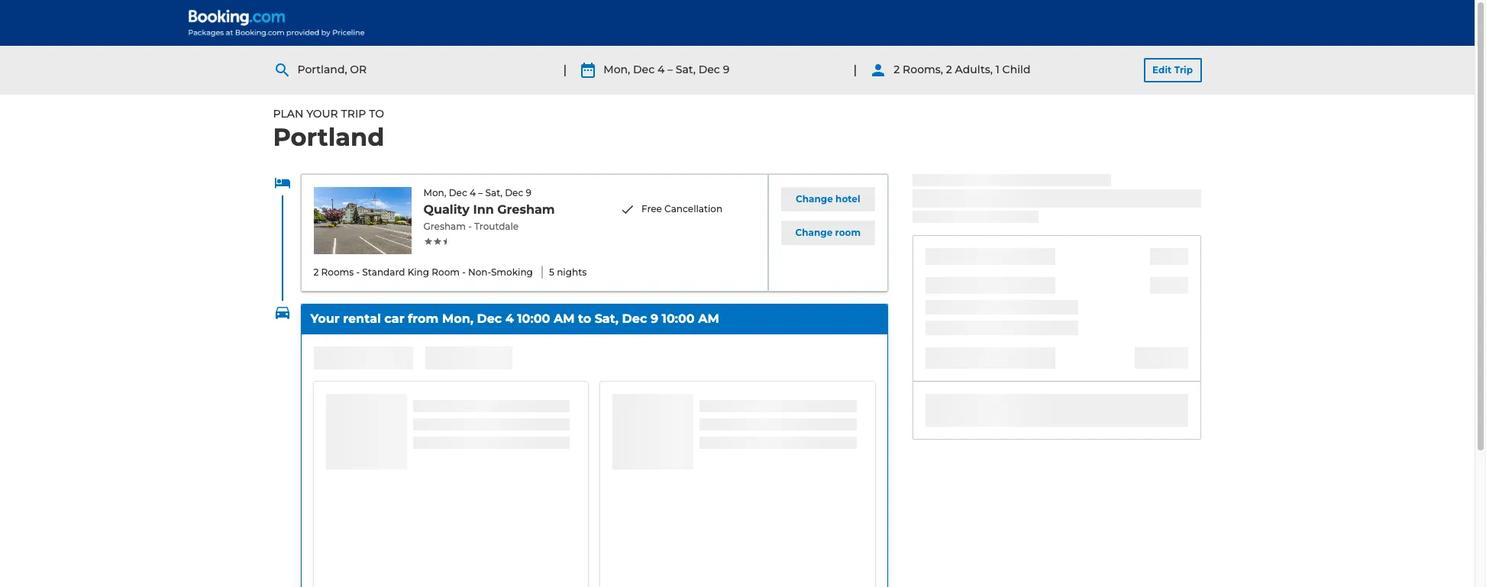 Task type: describe. For each thing, give the bounding box(es) containing it.
2 rooms - standard king room - non-smoking
[[314, 266, 536, 278]]

2 am from the left
[[698, 312, 719, 326]]

plan your trip to portland
[[273, 107, 385, 152]]

2 for 2 rooms - standard king room - non-smoking
[[314, 266, 319, 278]]

adults,
[[955, 63, 993, 77]]

free
[[642, 203, 662, 215]]

change for change room
[[795, 227, 833, 238]]

star half image
[[442, 237, 451, 246]]

5
[[549, 266, 555, 278]]

mon, for mon, dec 4 – sat, dec 9 quality inn gresham gresham - troutdale
[[424, 187, 446, 198]]

room
[[432, 266, 460, 278]]

to
[[578, 312, 591, 326]]

free cancellation
[[642, 203, 723, 215]]

4 for mon, dec 4 – sat, dec 9 quality inn gresham gresham - troutdale
[[470, 187, 476, 198]]

2 for 2 rooms, 2 adults, 1 child
[[894, 63, 900, 77]]

portland
[[273, 122, 385, 152]]

nights
[[557, 266, 587, 278]]

to
[[369, 107, 384, 121]]

9 for mon, dec 4 – sat, dec 9 quality inn gresham gresham - troutdale
[[526, 187, 532, 198]]

1 vertical spatial gresham
[[424, 221, 466, 232]]

2 vertical spatial sat,
[[595, 312, 619, 326]]

change room link
[[781, 220, 875, 245]]

sat, for mon, dec 4 – sat, dec 9 quality inn gresham gresham - troutdale
[[485, 187, 503, 198]]

change for change hotel
[[796, 193, 833, 204]]

change hotel
[[796, 193, 860, 204]]

2 horizontal spatial 2
[[946, 63, 952, 77]]

1 am from the left
[[554, 312, 575, 326]]

mon, dec 4 – sat, dec 9 quality inn gresham gresham - troutdale
[[424, 187, 555, 232]]

troutdale
[[474, 221, 519, 232]]

1 star image from the left
[[424, 237, 433, 246]]

trip
[[1174, 64, 1193, 76]]

1 10:00 from the left
[[517, 312, 550, 326]]

2 vertical spatial 4
[[505, 312, 514, 326]]

car
[[384, 312, 404, 326]]

portland,
[[298, 63, 347, 77]]

hotel
[[836, 193, 860, 204]]



Task type: vqa. For each thing, say whether or not it's contained in the screenshot.
'2 ROOMS, 2 ADULTS, 1 CHILD'
yes



Task type: locate. For each thing, give the bounding box(es) containing it.
|
[[563, 62, 567, 77], [854, 62, 857, 77]]

star rating image
[[424, 237, 596, 246]]

quality
[[424, 203, 470, 217]]

2 10:00 from the left
[[662, 312, 695, 326]]

2 change from the top
[[795, 227, 833, 238]]

2 left rooms,
[[894, 63, 900, 77]]

room
[[835, 227, 861, 238]]

– for mon, dec 4 – sat, dec 9
[[668, 63, 673, 77]]

1 | from the left
[[563, 62, 567, 77]]

bed image
[[273, 174, 291, 192]]

0 vertical spatial sat,
[[676, 63, 696, 77]]

9 for mon, dec 4 – sat, dec 9
[[723, 63, 730, 77]]

0 vertical spatial mon,
[[604, 63, 630, 77]]

0 horizontal spatial gresham
[[424, 221, 466, 232]]

– for mon, dec 4 – sat, dec 9 quality inn gresham gresham - troutdale
[[478, 187, 483, 198]]

1 vertical spatial change
[[795, 227, 833, 238]]

| for mon, dec 4 – sat, dec 9
[[563, 62, 567, 77]]

1 horizontal spatial 10:00
[[662, 312, 695, 326]]

1 horizontal spatial gresham
[[497, 203, 555, 217]]

gresham up troutdale
[[497, 203, 555, 217]]

1 horizontal spatial 2
[[894, 63, 900, 77]]

cancellation
[[665, 203, 723, 215]]

trip
[[341, 107, 366, 121]]

mon, for mon, dec 4 – sat, dec 9
[[604, 63, 630, 77]]

non-
[[468, 266, 491, 278]]

edit trip button
[[1144, 58, 1202, 82]]

2 vertical spatial mon,
[[442, 312, 474, 326]]

2 left rooms
[[314, 266, 319, 278]]

0 horizontal spatial |
[[563, 62, 567, 77]]

2 horizontal spatial 9
[[723, 63, 730, 77]]

0 horizontal spatial 2
[[314, 266, 319, 278]]

change left room
[[795, 227, 833, 238]]

2 star image from the left
[[433, 237, 442, 246]]

child
[[1003, 63, 1031, 77]]

sat, for mon, dec 4 – sat, dec 9
[[676, 63, 696, 77]]

plan
[[273, 107, 304, 121]]

0 horizontal spatial 4
[[470, 187, 476, 198]]

1 vertical spatial –
[[478, 187, 483, 198]]

star image
[[424, 237, 433, 246], [433, 237, 442, 246]]

change room
[[795, 227, 861, 238]]

1 horizontal spatial 9
[[651, 312, 658, 326]]

change
[[796, 193, 833, 204], [795, 227, 833, 238]]

booking.com packages image
[[188, 9, 366, 37]]

| for 2 rooms, 2 adults, 1 child
[[854, 62, 857, 77]]

2 | from the left
[[854, 62, 857, 77]]

hotel image - quality inn gresham image
[[314, 187, 411, 254]]

standard
[[362, 266, 405, 278]]

9 inside the mon, dec 4 – sat, dec 9 quality inn gresham gresham - troutdale
[[526, 187, 532, 198]]

9
[[723, 63, 730, 77], [526, 187, 532, 198], [651, 312, 658, 326]]

cars image
[[273, 304, 291, 323]]

2 left adults, at the right
[[946, 63, 952, 77]]

am
[[554, 312, 575, 326], [698, 312, 719, 326]]

star image left star half icon in the left top of the page
[[424, 237, 433, 246]]

0 vertical spatial gresham
[[497, 203, 555, 217]]

inn
[[473, 203, 494, 217]]

– inside the mon, dec 4 – sat, dec 9 quality inn gresham gresham - troutdale
[[478, 187, 483, 198]]

your rental car from mon, dec 4 10:00 am to sat, dec 9 10:00 am
[[310, 312, 719, 326]]

1 vertical spatial 4
[[470, 187, 476, 198]]

0 horizontal spatial sat,
[[485, 187, 503, 198]]

gresham
[[497, 203, 555, 217], [424, 221, 466, 232]]

edit trip
[[1153, 64, 1193, 76]]

mon,
[[604, 63, 630, 77], [424, 187, 446, 198], [442, 312, 474, 326]]

1 horizontal spatial am
[[698, 312, 719, 326]]

0 horizontal spatial -
[[356, 266, 360, 278]]

1 horizontal spatial |
[[854, 62, 857, 77]]

rooms,
[[903, 63, 943, 77]]

0 vertical spatial 9
[[723, 63, 730, 77]]

2 vertical spatial 9
[[651, 312, 658, 326]]

mon, inside the mon, dec 4 – sat, dec 9 quality inn gresham gresham - troutdale
[[424, 187, 446, 198]]

change left hotel
[[796, 193, 833, 204]]

or
[[350, 63, 367, 77]]

change hotel link
[[781, 187, 875, 211]]

sat,
[[676, 63, 696, 77], [485, 187, 503, 198], [595, 312, 619, 326]]

0 vertical spatial 4
[[658, 63, 665, 77]]

0 vertical spatial change
[[796, 193, 833, 204]]

1 vertical spatial mon,
[[424, 187, 446, 198]]

king
[[408, 266, 429, 278]]

1 vertical spatial 9
[[526, 187, 532, 198]]

0 horizontal spatial –
[[478, 187, 483, 198]]

smoking
[[491, 266, 533, 278]]

0 horizontal spatial 9
[[526, 187, 532, 198]]

1 vertical spatial sat,
[[485, 187, 503, 198]]

-
[[468, 221, 472, 232], [356, 266, 360, 278], [462, 266, 466, 278]]

gresham up star half icon in the left top of the page
[[424, 221, 466, 232]]

1 horizontal spatial 4
[[505, 312, 514, 326]]

1
[[996, 63, 1000, 77]]

4 inside the mon, dec 4 – sat, dec 9 quality inn gresham gresham - troutdale
[[470, 187, 476, 198]]

star image up room
[[433, 237, 442, 246]]

- right rooms
[[356, 266, 360, 278]]

your
[[306, 107, 338, 121]]

portland, or
[[298, 63, 367, 77]]

0 horizontal spatial am
[[554, 312, 575, 326]]

- inside the mon, dec 4 – sat, dec 9 quality inn gresham gresham - troutdale
[[468, 221, 472, 232]]

edit
[[1153, 64, 1172, 76]]

- left troutdale
[[468, 221, 472, 232]]

–
[[668, 63, 673, 77], [478, 187, 483, 198]]

4 for mon, dec 4 – sat, dec 9
[[658, 63, 665, 77]]

- left non-
[[462, 266, 466, 278]]

2 rooms, 2 adults, 1 child
[[894, 63, 1031, 77]]

1 horizontal spatial sat,
[[595, 312, 619, 326]]

5 nights
[[549, 266, 587, 278]]

from
[[408, 312, 439, 326]]

sat, inside the mon, dec 4 – sat, dec 9 quality inn gresham gresham - troutdale
[[485, 187, 503, 198]]

2 horizontal spatial 4
[[658, 63, 665, 77]]

2
[[894, 63, 900, 77], [946, 63, 952, 77], [314, 266, 319, 278]]

your
[[310, 312, 340, 326]]

1 horizontal spatial –
[[668, 63, 673, 77]]

mon, dec 4 – sat, dec 9
[[604, 63, 730, 77]]

0 horizontal spatial 10:00
[[517, 312, 550, 326]]

2 horizontal spatial sat,
[[676, 63, 696, 77]]

dec
[[633, 63, 655, 77], [699, 63, 720, 77], [449, 187, 467, 198], [505, 187, 523, 198], [477, 312, 502, 326], [622, 312, 647, 326]]

rooms
[[321, 266, 354, 278]]

4
[[658, 63, 665, 77], [470, 187, 476, 198], [505, 312, 514, 326]]

0 vertical spatial –
[[668, 63, 673, 77]]

1 horizontal spatial -
[[462, 266, 466, 278]]

1 change from the top
[[796, 193, 833, 204]]

10:00
[[517, 312, 550, 326], [662, 312, 695, 326]]

2 horizontal spatial -
[[468, 221, 472, 232]]

rental
[[343, 312, 381, 326]]



